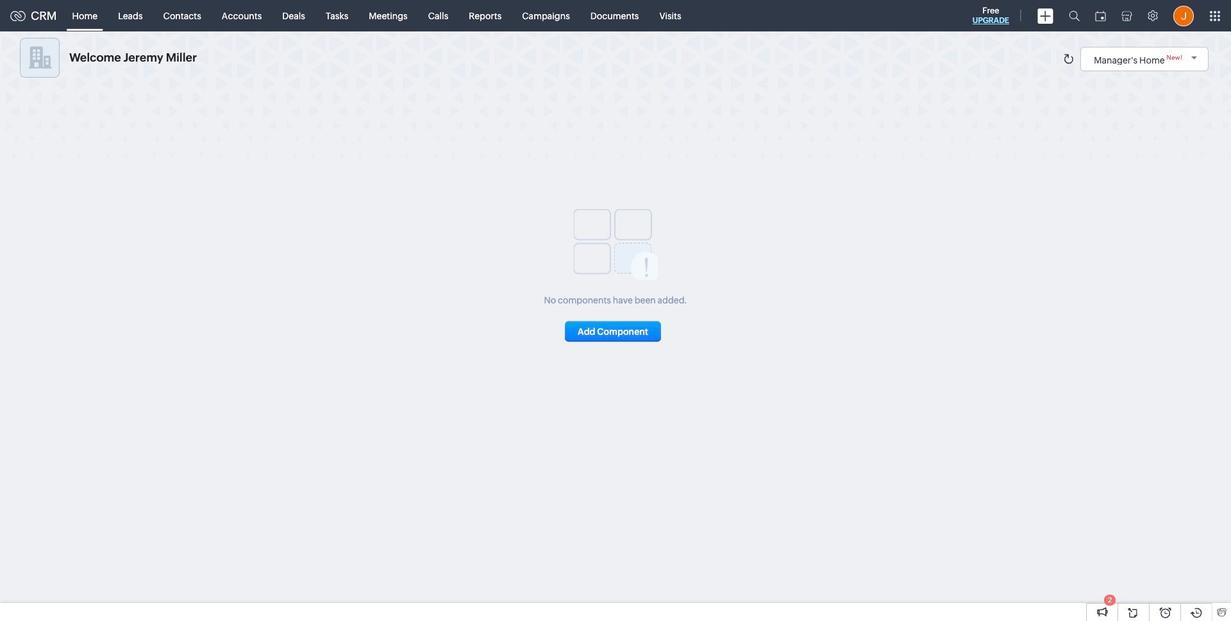 Task type: describe. For each thing, give the bounding box(es) containing it.
logo image
[[10, 11, 26, 21]]

create menu image
[[1038, 8, 1054, 23]]

search element
[[1062, 0, 1088, 31]]



Task type: vqa. For each thing, say whether or not it's contained in the screenshot.
Search "element"
yes



Task type: locate. For each thing, give the bounding box(es) containing it.
calendar image
[[1096, 11, 1107, 21]]

profile element
[[1166, 0, 1202, 31]]

create menu element
[[1030, 0, 1062, 31]]

profile image
[[1174, 5, 1195, 26]]

search image
[[1069, 10, 1080, 21]]



